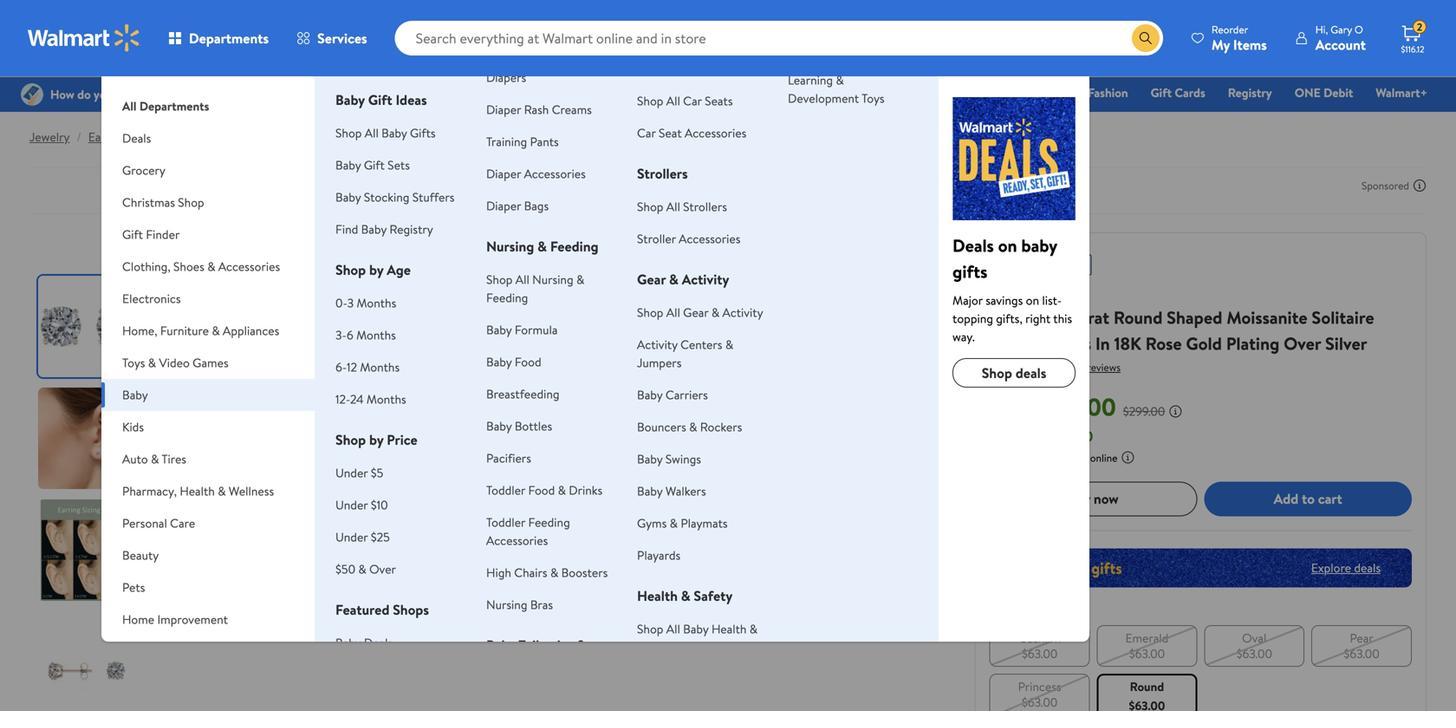 Task type: describe. For each thing, give the bounding box(es) containing it.
diapers link
[[487, 69, 527, 86]]

& inside the activity centers & jumpers
[[726, 336, 734, 353]]

patio & garden button
[[102, 636, 315, 668]]

emerald $63.00
[[1126, 629, 1169, 662]]

debit
[[1324, 84, 1354, 101]]

baby food link
[[487, 353, 542, 370]]

health inside "shop all baby health & safety"
[[712, 621, 747, 637]]

pants
[[530, 133, 559, 150]]

12-24 months
[[336, 391, 406, 408]]

high chairs & boosters
[[487, 564, 608, 581]]

baby right "find" on the left top of the page
[[361, 221, 387, 238]]

grocery & essentials link
[[558, 83, 682, 102]]

toys inside learning & development toys
[[862, 90, 885, 107]]

buy now button
[[990, 482, 1198, 516]]

under $5
[[336, 464, 384, 481]]

clothing,
[[122, 258, 171, 275]]

cushion $63.00
[[1019, 629, 1062, 662]]

plating
[[1227, 331, 1280, 356]]

playmats
[[681, 515, 728, 532]]

1 / from the left
[[77, 128, 81, 145]]

featured
[[336, 600, 390, 619]]

0 horizontal spatial silver
[[150, 128, 178, 145]]

training
[[487, 133, 527, 150]]

0 horizontal spatial gear
[[637, 270, 666, 289]]

by for price
[[369, 430, 384, 449]]

3-
[[336, 327, 347, 343]]

by for age
[[369, 260, 384, 279]]

1 horizontal spatial registry
[[1229, 84, 1273, 101]]

diaper for diaper accessories
[[487, 165, 521, 182]]

cushion
[[1019, 629, 1062, 646]]

bras
[[531, 596, 553, 613]]

silver earrings link
[[150, 128, 224, 145]]

diaper for diaper rash creams
[[487, 101, 521, 118]]

services
[[317, 29, 367, 48]]

walkers
[[666, 483, 706, 500]]

kids button
[[102, 411, 315, 443]]

legal information image
[[1122, 450, 1136, 464]]

rockers
[[701, 418, 743, 435]]

0 vertical spatial activity
[[682, 270, 730, 289]]

grocery for grocery
[[122, 162, 166, 179]]

nursing inside shop all nursing & feeding
[[533, 271, 574, 288]]

$63.00 for emerald $63.00
[[1130, 645, 1166, 662]]

feeding inside toddler feeding accessories
[[529, 514, 570, 531]]

home, furniture & appliances button
[[102, 315, 315, 347]]

christmas for christmas shop dropdown button
[[122, 194, 175, 211]]

home,
[[122, 322, 157, 339]]

gift finder for gift finder dropdown button
[[122, 226, 180, 243]]

nursing & feeding
[[487, 237, 599, 256]]

finder for gift finder dropdown button
[[146, 226, 180, 243]]

clothing, shoes & accessories button
[[102, 251, 315, 283]]

0 vertical spatial feeding
[[551, 237, 599, 256]]

gift finder button
[[102, 219, 315, 251]]

shop all car seats
[[637, 92, 733, 109]]

shop for shop all baby health & safety
[[637, 621, 664, 637]]

months for 3-6 months
[[356, 327, 396, 343]]

auto & tires
[[122, 451, 186, 467]]

accessories down pants
[[524, 165, 586, 182]]

1 horizontal spatial safety
[[694, 586, 733, 605]]

& inside learning & development toys
[[836, 72, 844, 88]]

way.
[[953, 328, 975, 345]]

months for 12-24 months
[[367, 391, 406, 408]]

$25
[[371, 529, 390, 545]]

4 prong 2 carat round shaped moissanite solitaire stud earrings in 18k rose gold plating over silver - image 4 of 5 image
[[38, 611, 140, 711]]

princess
[[1019, 678, 1062, 695]]

shop for shop all strollers
[[637, 198, 664, 215]]

baby stocking stuffers link
[[336, 189, 455, 206]]

$63.00 for pear $63.00
[[1345, 645, 1380, 662]]

walmart+ link
[[1369, 83, 1436, 102]]

gifts
[[953, 259, 988, 284]]

toddler for toddler food & drinks
[[487, 482, 526, 499]]

clothing, shoes & accessories
[[122, 258, 280, 275]]

departments inside dropdown button
[[189, 29, 269, 48]]

1 vertical spatial departments
[[139, 98, 209, 114]]

gift left ideas
[[368, 90, 393, 109]]

christmas shop link
[[770, 83, 868, 102]]

diaper bags
[[487, 197, 549, 214]]

centers
[[681, 336, 723, 353]]

services button
[[283, 17, 381, 59]]

& inside shop all nursing & feeding
[[577, 271, 585, 288]]

car seat accessories link
[[637, 124, 747, 141]]

$116.12
[[1402, 43, 1425, 55]]

reviews
[[1088, 360, 1121, 375]]

gift for gift cards link on the right top of the page
[[1151, 84, 1173, 101]]

gary
[[1331, 22, 1353, 37]]

boosters
[[562, 564, 608, 581]]

baby for baby deals
[[336, 634, 361, 651]]

toy shop
[[964, 84, 1012, 101]]

games
[[193, 354, 229, 371]]

health inside dropdown button
[[180, 483, 215, 500]]

all for gear & activity
[[667, 304, 681, 321]]

diaper accessories
[[487, 165, 586, 182]]

safety inside "shop all baby health & safety"
[[637, 639, 671, 656]]

under for under $25
[[336, 529, 368, 545]]

health & safety
[[637, 586, 733, 605]]

baby for baby bottles
[[487, 418, 512, 434]]

training pants link
[[487, 133, 559, 150]]

$63.00 for cushion $63.00
[[1022, 645, 1058, 662]]

christmas shop for christmas shop link
[[777, 84, 860, 101]]

6
[[347, 327, 354, 343]]

0 vertical spatial strollers
[[637, 164, 688, 183]]

nursing for nursing & feeding
[[487, 237, 534, 256]]

$63.00 for princess $63.00
[[1022, 694, 1058, 710]]

training pants
[[487, 133, 559, 150]]

baby gift ideas
[[336, 90, 427, 109]]

0-
[[336, 294, 347, 311]]

earrings inside jeenmata 4 prong 2 carat round shaped moissanite solitaire stud earrings in 18k rose gold plating over silver
[[1029, 331, 1092, 356]]

learn more about strikethrough prices image
[[1169, 404, 1183, 418]]

gifts
[[410, 124, 436, 141]]

toddler feeding accessories
[[487, 514, 570, 549]]

formula
[[515, 321, 558, 338]]

shop for shop by age
[[336, 260, 366, 279]]

12-
[[336, 391, 350, 408]]

shop for shop all nursing & feeding
[[487, 271, 513, 288]]

carriers
[[666, 386, 708, 403]]

electronics for electronics dropdown button
[[122, 290, 181, 307]]

shop all baby gifts link
[[336, 124, 436, 141]]

sets
[[388, 157, 410, 173]]

baby
[[1022, 233, 1058, 258]]

care inside baby toiletries & health care
[[531, 656, 559, 676]]

baby for baby walkers
[[637, 483, 663, 500]]

shop all strollers link
[[637, 198, 728, 215]]

buy
[[1069, 489, 1091, 508]]

development
[[788, 90, 860, 107]]

gear & activity
[[637, 270, 730, 289]]

shop for shop by price
[[336, 430, 366, 449]]

buy now
[[1069, 489, 1119, 508]]

feeding inside shop all nursing & feeding
[[487, 289, 528, 306]]

home improvement button
[[102, 604, 315, 636]]

round inside jeenmata 4 prong 2 carat round shaped moissanite solitaire stud earrings in 18k rose gold plating over silver
[[1114, 305, 1163, 330]]

bags
[[524, 197, 549, 214]]

now
[[990, 390, 1038, 424]]

high
[[487, 564, 512, 581]]

health down playards
[[637, 586, 678, 605]]

deals for deals
[[122, 130, 151, 147]]

silver inside jeenmata 4 prong 2 carat round shaped moissanite solitaire stud earrings in 18k rose gold plating over silver
[[1326, 331, 1368, 356]]

toy
[[964, 84, 982, 101]]

find
[[336, 221, 358, 238]]

electronics for electronics link
[[883, 84, 942, 101]]

sponsored
[[1362, 178, 1410, 193]]

Walmart Site-Wide search field
[[395, 21, 1164, 56]]

baby walkers link
[[637, 483, 706, 500]]

one
[[1295, 84, 1321, 101]]

baby for baby toiletries & health care
[[487, 636, 516, 655]]

accessories down shop all strollers link
[[679, 230, 741, 247]]

1 horizontal spatial on
[[1026, 292, 1040, 309]]

1 horizontal spatial deals
[[364, 634, 393, 651]]

deals for deals on baby gifts major savings on list- topping gifts, right this way.
[[953, 233, 995, 258]]

shape list
[[987, 622, 1416, 711]]

walmart+
[[1377, 84, 1428, 101]]

departments button
[[154, 17, 283, 59]]

food for toddler
[[529, 482, 555, 499]]

purchased
[[1042, 450, 1088, 465]]

auto
[[122, 451, 148, 467]]

food for baby
[[515, 353, 542, 370]]



Task type: locate. For each thing, give the bounding box(es) containing it.
gyms
[[637, 515, 667, 532]]

1 vertical spatial christmas shop
[[122, 194, 204, 211]]

$63.00 for oval $63.00
[[1237, 645, 1273, 662]]

4 prong 2 carat round shaped moissanite solitaire stud earrings in 18k rose gold plating over silver - image 2 of 5 image
[[38, 388, 140, 489]]

2 right right
[[1055, 305, 1064, 330]]

baby down jumpers
[[637, 386, 663, 403]]

safety down the "health & safety"
[[637, 639, 671, 656]]

diaper for diaper bags
[[487, 197, 521, 214]]

activity up shop all gear & activity
[[682, 270, 730, 289]]

2 under from the top
[[336, 496, 368, 513]]

diaper left bags
[[487, 197, 521, 214]]

1 vertical spatial food
[[529, 482, 555, 499]]

car left seat
[[637, 124, 656, 141]]

0 horizontal spatial deals
[[122, 130, 151, 147]]

nursing for nursing bras
[[487, 596, 528, 613]]

feeding up baby formula link
[[487, 289, 528, 306]]

care down toiletries
[[531, 656, 559, 676]]

toddler for toddler feeding accessories
[[487, 514, 526, 531]]

4
[[990, 305, 1001, 330]]

shop by price
[[336, 430, 418, 449]]

baby left swings
[[637, 451, 663, 467]]

all inside "shop all baby health & safety"
[[667, 621, 681, 637]]

& inside "link"
[[611, 84, 619, 101]]

finder inside dropdown button
[[146, 226, 180, 243]]

shop deals
[[982, 363, 1047, 382]]

$63.00
[[1044, 390, 1117, 424], [1022, 645, 1058, 662], [1130, 645, 1166, 662], [1237, 645, 1273, 662], [1345, 645, 1380, 662], [1022, 694, 1058, 710]]

gear
[[637, 270, 666, 289], [684, 304, 709, 321]]

2 up $116.12
[[1418, 20, 1423, 34]]

baby down featured
[[336, 634, 361, 651]]

1 vertical spatial activity
[[723, 304, 764, 321]]

home inside dropdown button
[[122, 611, 154, 628]]

tires
[[162, 451, 186, 467]]

christmas shop for christmas shop dropdown button
[[122, 194, 204, 211]]

0 vertical spatial registry
[[1229, 84, 1273, 101]]

baby for baby swings
[[637, 451, 663, 467]]

moissanite
[[1227, 305, 1308, 330]]

1 vertical spatial nursing
[[533, 271, 574, 288]]

gear up centers
[[684, 304, 709, 321]]

1 horizontal spatial christmas
[[777, 84, 831, 101]]

all for baby gift ideas
[[365, 124, 379, 141]]

2 / from the left
[[138, 128, 143, 145]]

777
[[1069, 360, 1085, 375]]

baby inside "shop all baby health & safety"
[[684, 621, 709, 637]]

1 horizontal spatial gift finder
[[696, 84, 755, 101]]

toddler down toddler food & drinks link in the bottom left of the page
[[487, 514, 526, 531]]

electronics inside electronics link
[[883, 84, 942, 101]]

shop for shop all baby gifts
[[336, 124, 362, 141]]

0 horizontal spatial seats
[[662, 58, 695, 77]]

under $10 link
[[336, 496, 388, 513]]

months for 0-3 months
[[357, 294, 397, 311]]

toddler food & drinks
[[487, 482, 603, 499]]

0 vertical spatial food
[[515, 353, 542, 370]]

0 horizontal spatial earrings
[[88, 128, 131, 145]]

months for 6-12 months
[[360, 359, 400, 376]]

christmas shop inside dropdown button
[[122, 194, 204, 211]]

1 vertical spatial finder
[[146, 226, 180, 243]]

gift inside dropdown button
[[122, 226, 143, 243]]

1 diaper from the top
[[487, 101, 521, 118]]

finder up car seat accessories link
[[720, 84, 755, 101]]

reorder my items
[[1212, 22, 1268, 54]]

accessories down gift finder dropdown button
[[218, 258, 280, 275]]

rash
[[524, 101, 549, 118]]

0 vertical spatial christmas shop
[[777, 84, 860, 101]]

1 horizontal spatial toys
[[862, 90, 885, 107]]

stuffers
[[413, 189, 455, 206]]

toys & video games button
[[102, 347, 315, 379]]

activity down gear & activity
[[723, 304, 764, 321]]

baby down baby formula
[[487, 353, 512, 370]]

toddler feeding accessories link
[[487, 514, 570, 549]]

1 toddler from the top
[[487, 482, 526, 499]]

reorder
[[1212, 22, 1249, 37]]

fashion link
[[1081, 83, 1137, 102]]

to
[[1303, 489, 1316, 508]]

under for under $10
[[336, 496, 368, 513]]

electronics left toy
[[883, 84, 942, 101]]

2 inside jeenmata 4 prong 2 carat round shaped moissanite solitaire stud earrings in 18k rose gold plating over silver
[[1055, 305, 1064, 330]]

home
[[1034, 84, 1066, 101], [122, 611, 154, 628]]

strollers
[[637, 164, 688, 183], [684, 198, 728, 215]]

1 horizontal spatial finder
[[720, 84, 755, 101]]

$63.00 for now $63.00
[[1044, 390, 1117, 424]]

months right 12
[[360, 359, 400, 376]]

baby inside dropdown button
[[122, 386, 148, 403]]

0 vertical spatial gift finder
[[696, 84, 755, 101]]

0 vertical spatial diaper
[[487, 101, 521, 118]]

shoes
[[173, 258, 205, 275]]

all down the "health & safety"
[[667, 621, 681, 637]]

gift finder for gift finder link
[[696, 84, 755, 101]]

ad disclaimer and feedback image
[[1414, 179, 1427, 193]]

strollers up stroller accessories
[[684, 198, 728, 215]]

1 vertical spatial over
[[370, 561, 396, 578]]

gift
[[696, 84, 718, 101], [1151, 84, 1173, 101], [368, 90, 393, 109], [364, 157, 385, 173], [122, 226, 143, 243]]

0 vertical spatial nursing
[[487, 237, 534, 256]]

finder
[[720, 84, 755, 101], [146, 226, 180, 243]]

4 prong 2 carat round shaped moissanite solitaire stud earrings in 18k rose gold plating over silver - image 3 of 5 image
[[38, 500, 140, 601]]

all down nursing & feeding
[[516, 271, 530, 288]]

prong
[[1005, 305, 1051, 330]]

0 vertical spatial care
[[170, 515, 195, 532]]

2 by from the top
[[369, 430, 384, 449]]

baby bottles
[[487, 418, 553, 434]]

when
[[1016, 450, 1040, 465]]

shop inside "shop all baby health & safety"
[[637, 621, 664, 637]]

baby for baby dropdown button
[[122, 386, 148, 403]]

0 vertical spatial silver
[[150, 128, 178, 145]]

1 vertical spatial by
[[369, 430, 384, 449]]

& inside baby toiletries & health care
[[577, 636, 587, 655]]

round button
[[1097, 674, 1198, 711]]

0 horizontal spatial on
[[999, 233, 1018, 258]]

accessories up chairs at the left bottom
[[487, 532, 548, 549]]

health down the "health & safety"
[[712, 621, 747, 637]]

health
[[180, 483, 215, 500], [637, 586, 678, 605], [712, 621, 747, 637], [487, 656, 527, 676]]

0 horizontal spatial electronics
[[122, 290, 181, 307]]

shop all gear & activity link
[[637, 304, 764, 321]]

deals inside deals on baby gifts major savings on list- topping gifts, right this way.
[[953, 233, 995, 258]]

high chairs & boosters link
[[487, 564, 608, 581]]

on up right
[[1026, 292, 1040, 309]]

2 vertical spatial nursing
[[487, 596, 528, 613]]

0 horizontal spatial registry
[[390, 221, 433, 238]]

1 horizontal spatial earrings
[[181, 128, 224, 145]]

1 vertical spatial home
[[122, 611, 154, 628]]

departments up all departments link
[[189, 29, 269, 48]]

2 vertical spatial diaper
[[487, 197, 521, 214]]

accessories down gift finder link
[[685, 124, 747, 141]]

1 horizontal spatial christmas shop
[[777, 84, 860, 101]]

0 vertical spatial christmas
[[777, 84, 831, 101]]

care
[[170, 515, 195, 532], [531, 656, 559, 676]]

1 vertical spatial toddler
[[487, 514, 526, 531]]

baby for baby gift ideas
[[336, 90, 365, 109]]

health down auto & tires dropdown button
[[180, 483, 215, 500]]

shop inside dropdown button
[[178, 194, 204, 211]]

0 vertical spatial by
[[369, 260, 384, 279]]

toys inside dropdown button
[[122, 354, 145, 371]]

food up toddler feeding accessories "link"
[[529, 482, 555, 499]]

$63.00 inside princess $63.00
[[1022, 694, 1058, 710]]

baby for baby food
[[487, 353, 512, 370]]

baby down the "health & safety"
[[684, 621, 709, 637]]

walmart image
[[28, 24, 140, 52]]

electronics down clothing, at the top of the page
[[122, 290, 181, 307]]

2 vertical spatial under
[[336, 529, 368, 545]]

shop for shop all gear & activity
[[637, 304, 664, 321]]

diaper accessories link
[[487, 165, 586, 182]]

2 vertical spatial car
[[637, 124, 656, 141]]

gift finder up clothing, at the top of the page
[[122, 226, 180, 243]]

round down emerald $63.00
[[1131, 678, 1165, 695]]

gift up car seat accessories link
[[696, 84, 718, 101]]

shop inside shop all nursing & feeding
[[487, 271, 513, 288]]

0 horizontal spatial finder
[[146, 226, 180, 243]]

2 toddler from the top
[[487, 514, 526, 531]]

shop all nursing & feeding
[[487, 271, 585, 306]]

baby inside baby toiletries & health care
[[487, 636, 516, 655]]

months right 6
[[356, 327, 396, 343]]

on left baby at the right of page
[[999, 233, 1018, 258]]

earrings right jewelry
[[88, 128, 131, 145]]

0 horizontal spatial /
[[77, 128, 81, 145]]

car for seats
[[637, 58, 659, 77]]

care inside dropdown button
[[170, 515, 195, 532]]

0 vertical spatial grocery
[[566, 84, 608, 101]]

jewelry / earrings / silver earrings
[[29, 128, 224, 145]]

/ right jewelry link
[[77, 128, 81, 145]]

baby up kids
[[122, 386, 148, 403]]

care down pharmacy, health & wellness
[[170, 515, 195, 532]]

search icon image
[[1139, 31, 1153, 45]]

0 vertical spatial over
[[1284, 331, 1322, 356]]

toddler down pacifiers
[[487, 482, 526, 499]]

car for seat
[[637, 124, 656, 141]]

pacifiers link
[[487, 450, 532, 467]]

baby toiletries & health care
[[487, 636, 587, 676]]

car up essentials
[[637, 58, 659, 77]]

0 vertical spatial gear
[[637, 270, 666, 289]]

over down moissanite
[[1284, 331, 1322, 356]]

christmas
[[777, 84, 831, 101], [122, 194, 175, 211]]

by left age
[[369, 260, 384, 279]]

toddler inside toddler feeding accessories
[[487, 514, 526, 531]]

baby up shop all baby gifts on the left
[[336, 90, 365, 109]]

0 vertical spatial finder
[[720, 84, 755, 101]]

1 vertical spatial round
[[1131, 678, 1165, 695]]

deals down featured shops on the bottom left of page
[[364, 634, 393, 651]]

christmas inside dropdown button
[[122, 194, 175, 211]]

under $10
[[336, 496, 388, 513]]

baby walkers
[[637, 483, 706, 500]]

shop for shop deals
[[982, 363, 1013, 382]]

all for nursing & feeding
[[516, 271, 530, 288]]

0 horizontal spatial 2
[[1055, 305, 1064, 330]]

jeenmata 4 prong 2 carat round shaped moissanite solitaire stud earrings in 18k rose gold plating over silver
[[990, 284, 1375, 356]]

gift for gift finder dropdown button
[[122, 226, 143, 243]]

personal care button
[[102, 507, 315, 539]]

2 horizontal spatial deals
[[953, 233, 995, 258]]

round inside round button
[[1131, 678, 1165, 695]]

3-6 months link
[[336, 327, 396, 343]]

by up $5
[[369, 430, 384, 449]]

1 horizontal spatial 2
[[1418, 20, 1423, 34]]

0 vertical spatial departments
[[189, 29, 269, 48]]

home left fashion
[[1034, 84, 1066, 101]]

deals inside dropdown button
[[122, 130, 151, 147]]

1 by from the top
[[369, 260, 384, 279]]

shop all strollers
[[637, 198, 728, 215]]

gift up clothing, at the top of the page
[[122, 226, 143, 243]]

diaper down training
[[487, 165, 521, 182]]

gift for gift finder link
[[696, 84, 718, 101]]

toys
[[862, 90, 885, 107], [122, 354, 145, 371]]

savings
[[986, 292, 1024, 309]]

baby down shop all baby gifts link
[[336, 157, 361, 173]]

departments up silver earrings link
[[139, 98, 209, 114]]

kids
[[122, 418, 144, 435]]

deals
[[1016, 363, 1047, 382]]

home for home
[[1034, 84, 1066, 101]]

2 vertical spatial deals
[[364, 634, 393, 651]]

under
[[336, 464, 368, 481], [336, 496, 368, 513], [336, 529, 368, 545]]

0 vertical spatial 2
[[1418, 20, 1423, 34]]

ideas
[[396, 90, 427, 109]]

1 horizontal spatial seats
[[705, 92, 733, 109]]

home for home improvement
[[122, 611, 154, 628]]

activity up jumpers
[[637, 336, 678, 353]]

0 horizontal spatial over
[[370, 561, 396, 578]]

accessories inside dropdown button
[[218, 258, 280, 275]]

grocery for grocery & essentials
[[566, 84, 608, 101]]

gift left sets
[[364, 157, 385, 173]]

0 vertical spatial safety
[[694, 586, 733, 605]]

garden
[[163, 643, 202, 660]]

baby food
[[487, 353, 542, 370]]

0 vertical spatial toddler
[[487, 482, 526, 499]]

$5
[[371, 464, 384, 481]]

car up the car seat accessories
[[684, 92, 702, 109]]

diaper bags link
[[487, 197, 549, 214]]

home improvement
[[122, 611, 228, 628]]

electronics
[[883, 84, 942, 101], [122, 290, 181, 307]]

baby image
[[953, 97, 1076, 220]]

bouncers & rockers
[[637, 418, 743, 435]]

0 vertical spatial under
[[336, 464, 368, 481]]

1 vertical spatial strollers
[[684, 198, 728, 215]]

earrings up grocery dropdown button
[[181, 128, 224, 145]]

silver down all departments
[[150, 128, 178, 145]]

wellness
[[229, 483, 274, 500]]

0 horizontal spatial care
[[170, 515, 195, 532]]

round
[[1114, 305, 1163, 330], [1131, 678, 1165, 695]]

0 horizontal spatial safety
[[637, 639, 671, 656]]

all up seat
[[667, 92, 681, 109]]

1 horizontal spatial care
[[531, 656, 559, 676]]

24
[[350, 391, 364, 408]]

1 vertical spatial toys
[[122, 354, 145, 371]]

all for strollers
[[667, 198, 681, 215]]

baby for baby carriers
[[637, 386, 663, 403]]

baby up the baby food link
[[487, 321, 512, 338]]

6-12 months link
[[336, 359, 400, 376]]

1 horizontal spatial grocery
[[566, 84, 608, 101]]

health down toiletries
[[487, 656, 527, 676]]

shop for shop all car seats
[[637, 92, 664, 109]]

oval
[[1243, 629, 1267, 646]]

accessories inside toddler feeding accessories
[[487, 532, 548, 549]]

1 vertical spatial silver
[[1326, 331, 1368, 356]]

activity inside the activity centers & jumpers
[[637, 336, 678, 353]]

emerald
[[1126, 629, 1169, 646]]

0 horizontal spatial price
[[387, 430, 418, 449]]

2 diaper from the top
[[487, 165, 521, 182]]

silver down solitaire
[[1326, 331, 1368, 356]]

home up patio
[[122, 611, 154, 628]]

nursing down diaper bags
[[487, 237, 534, 256]]

grocery inside "link"
[[566, 84, 608, 101]]

diaper rash creams link
[[487, 101, 592, 118]]

strollers up shop all strollers link
[[637, 164, 688, 183]]

1 vertical spatial price
[[990, 450, 1013, 465]]

1 vertical spatial gift finder
[[122, 226, 180, 243]]

deals up gifts
[[953, 233, 995, 258]]

1 under from the top
[[336, 464, 368, 481]]

earrings up (3.8) in the right bottom of the page
[[1029, 331, 1092, 356]]

price
[[387, 430, 418, 449], [990, 450, 1013, 465]]

all inside shop all nursing & feeding
[[516, 271, 530, 288]]

health inside baby toiletries & health care
[[487, 656, 527, 676]]

$63.00 inside emerald $63.00
[[1130, 645, 1166, 662]]

1 horizontal spatial gear
[[684, 304, 709, 321]]

one debit
[[1295, 84, 1354, 101]]

baby up "pacifiers" link
[[487, 418, 512, 434]]

0 vertical spatial home
[[1034, 84, 1066, 101]]

1 horizontal spatial /
[[138, 128, 143, 145]]

$50
[[336, 561, 356, 578]]

finder for gift finder link
[[720, 84, 755, 101]]

deals down all departments
[[122, 130, 151, 147]]

baby up gyms
[[637, 483, 663, 500]]

earrings link
[[88, 128, 131, 145]]

find baby registry link
[[336, 221, 433, 238]]

shop by age
[[336, 260, 411, 279]]

1 horizontal spatial silver
[[1326, 331, 1368, 356]]

pharmacy, health & wellness
[[122, 483, 274, 500]]

christmas for christmas shop link
[[777, 84, 831, 101]]

3 diaper from the top
[[487, 197, 521, 214]]

1 vertical spatial electronics
[[122, 290, 181, 307]]

1 vertical spatial gear
[[684, 304, 709, 321]]

$50 & over
[[336, 561, 396, 578]]

1 vertical spatial safety
[[637, 639, 671, 656]]

baby up "find" on the left top of the page
[[336, 189, 361, 206]]

shaped
[[1167, 305, 1223, 330]]

stud
[[990, 331, 1025, 356]]

&
[[836, 72, 844, 88], [611, 84, 619, 101], [538, 237, 547, 256], [207, 258, 216, 275], [670, 270, 679, 289], [577, 271, 585, 288], [712, 304, 720, 321], [212, 322, 220, 339], [726, 336, 734, 353], [148, 354, 156, 371], [690, 418, 698, 435], [151, 451, 159, 467], [558, 482, 566, 499], [218, 483, 226, 500], [670, 515, 678, 532], [359, 561, 367, 578], [551, 564, 559, 581], [681, 586, 691, 605], [750, 621, 758, 637], [577, 636, 587, 655], [152, 643, 160, 660]]

personal
[[122, 515, 167, 532]]

over down $25 on the left bottom
[[370, 561, 396, 578]]

0 vertical spatial round
[[1114, 305, 1163, 330]]

feeding up shop all nursing & feeding link
[[551, 237, 599, 256]]

gift left 'cards'
[[1151, 84, 1173, 101]]

1 vertical spatial feeding
[[487, 289, 528, 306]]

toys right development
[[862, 90, 885, 107]]

baby for baby formula
[[487, 321, 512, 338]]

price left when on the right of page
[[990, 450, 1013, 465]]

in
[[1096, 331, 1111, 356]]

safety up shop all baby health & safety link
[[694, 586, 733, 605]]

1 horizontal spatial over
[[1284, 331, 1322, 356]]

1 vertical spatial 2
[[1055, 305, 1064, 330]]

baby for baby gift sets
[[336, 157, 361, 173]]

0 horizontal spatial christmas
[[122, 194, 175, 211]]

0 vertical spatial seats
[[662, 58, 695, 77]]

1 horizontal spatial price
[[990, 450, 1013, 465]]

all departments
[[122, 98, 209, 114]]

baby down nursing bras
[[487, 636, 516, 655]]

registry
[[1229, 84, 1273, 101], [390, 221, 433, 238]]

electronics inside electronics dropdown button
[[122, 290, 181, 307]]

all up jewelry / earrings / silver earrings on the top left
[[122, 98, 137, 114]]

diaper down diapers link
[[487, 101, 521, 118]]

baby for baby stocking stuffers
[[336, 189, 361, 206]]

1 vertical spatial grocery
[[122, 162, 166, 179]]

nursing down high
[[487, 596, 528, 613]]

deals button
[[102, 122, 315, 154]]

under left $10
[[336, 496, 368, 513]]

gear down "stroller"
[[637, 270, 666, 289]]

under for under $5
[[336, 464, 368, 481]]

gift finder inside gift finder link
[[696, 84, 755, 101]]

0 horizontal spatial toys
[[122, 354, 145, 371]]

under left $5
[[336, 464, 368, 481]]

4 prong 2 carat round shaped moissanite solitaire stud earrings in 18k rose gold plating over silver - image 1 of 5 image
[[38, 276, 140, 377]]

3
[[347, 294, 354, 311]]

0 vertical spatial on
[[999, 233, 1018, 258]]

2 vertical spatial feeding
[[529, 514, 570, 531]]

seats up car seat accessories link
[[705, 92, 733, 109]]

price down 12-24 months
[[387, 430, 418, 449]]

1 horizontal spatial home
[[1034, 84, 1066, 101]]

1 vertical spatial car
[[684, 92, 702, 109]]

registry down baby stocking stuffers link
[[390, 221, 433, 238]]

toys down home,
[[122, 354, 145, 371]]

breastfeeding
[[487, 385, 560, 402]]

Search search field
[[395, 21, 1164, 56]]

0 vertical spatial deals
[[122, 130, 151, 147]]

2 vertical spatial activity
[[637, 336, 678, 353]]

months right 24
[[367, 391, 406, 408]]

grocery inside dropdown button
[[122, 162, 166, 179]]

1 vertical spatial diaper
[[487, 165, 521, 182]]

nursing down nursing & feeding
[[533, 271, 574, 288]]

baby left gifts
[[382, 124, 407, 141]]

& inside "shop all baby health & safety"
[[750, 621, 758, 637]]

gift finder inside gift finder dropdown button
[[122, 226, 180, 243]]

months right the 3
[[357, 294, 397, 311]]

0 vertical spatial car
[[637, 58, 659, 77]]

now $63.00
[[990, 390, 1117, 424]]

0 horizontal spatial home
[[122, 611, 154, 628]]

1 vertical spatial care
[[531, 656, 559, 676]]

feeding down toddler food & drinks link in the bottom left of the page
[[529, 514, 570, 531]]

3 under from the top
[[336, 529, 368, 545]]

1 vertical spatial under
[[336, 496, 368, 513]]

all up stroller accessories link
[[667, 198, 681, 215]]

over inside jeenmata 4 prong 2 carat round shaped moissanite solitaire stud earrings in 18k rose gold plating over silver
[[1284, 331, 1322, 356]]

2 horizontal spatial earrings
[[1029, 331, 1092, 356]]

$63.00 inside cushion $63.00
[[1022, 645, 1058, 662]]

round up 18k
[[1114, 305, 1163, 330]]

baby carriers link
[[637, 386, 708, 403]]

(3.8) 777 reviews
[[1046, 360, 1121, 375]]

0 vertical spatial toys
[[862, 90, 885, 107]]

up to sixty percent off deals. shop now. image
[[990, 548, 1413, 587]]

all for car seats
[[667, 92, 681, 109]]

1 vertical spatial registry
[[390, 221, 433, 238]]

food up breastfeeding link
[[515, 353, 542, 370]]

/ right earrings link
[[138, 128, 143, 145]]



Task type: vqa. For each thing, say whether or not it's contained in the screenshot.


